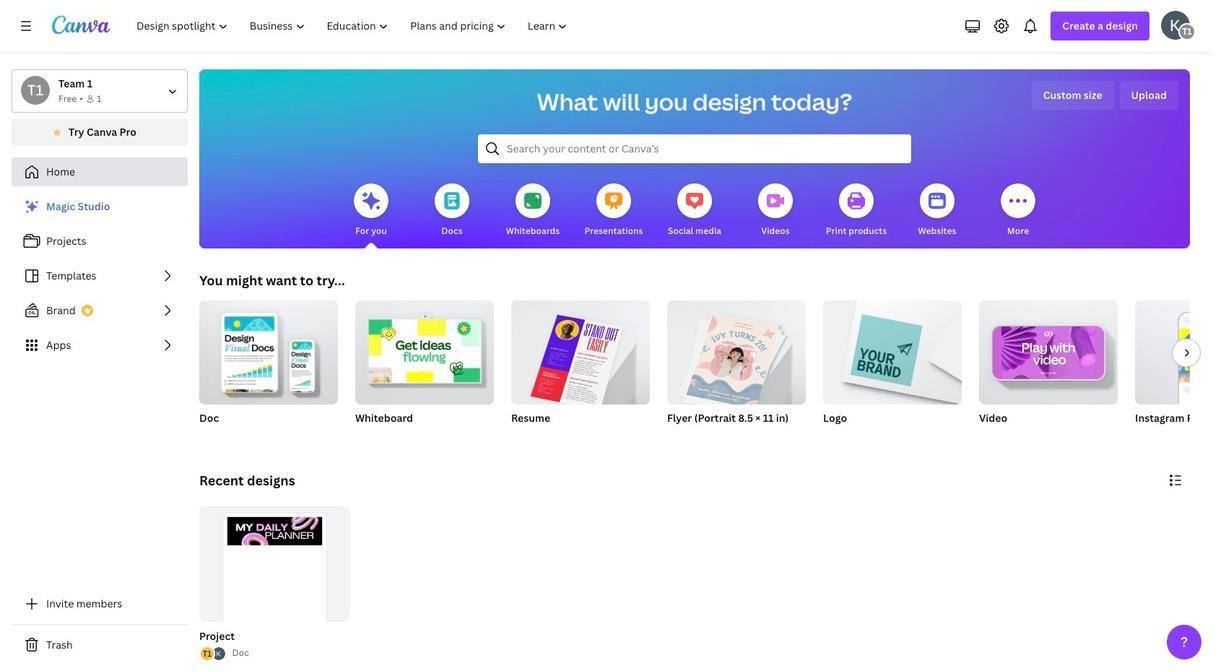 Task type: describe. For each thing, give the bounding box(es) containing it.
team 1 image inside switch to another team button
[[21, 76, 50, 105]]

Switch to another team button
[[12, 69, 188, 113]]

1 horizontal spatial team 1 element
[[1179, 23, 1197, 40]]

1 horizontal spatial list
[[199, 646, 227, 662]]

team 1 element inside switch to another team button
[[21, 76, 50, 105]]



Task type: vqa. For each thing, say whether or not it's contained in the screenshot.
Top level navigation 'element'
yes



Task type: locate. For each thing, give the bounding box(es) containing it.
1 horizontal spatial team 1 image
[[1179, 23, 1197, 40]]

1 vertical spatial team 1 element
[[21, 76, 50, 105]]

0 horizontal spatial team 1 element
[[21, 76, 50, 105]]

1 vertical spatial list
[[199, 646, 227, 662]]

Search search field
[[507, 135, 883, 163]]

team 1 image
[[1179, 23, 1197, 40], [21, 76, 50, 105]]

kendall parks image
[[1162, 11, 1191, 40]]

None search field
[[478, 134, 912, 163]]

list
[[12, 192, 188, 360], [199, 646, 227, 662]]

team 1 element
[[1179, 23, 1197, 40], [21, 76, 50, 105]]

top level navigation element
[[127, 12, 581, 40]]

1 vertical spatial team 1 image
[[21, 76, 50, 105]]

group
[[199, 295, 338, 444], [199, 295, 338, 405], [356, 295, 494, 444], [356, 295, 494, 405], [512, 295, 650, 444], [512, 295, 650, 411], [980, 295, 1119, 444], [980, 295, 1119, 405], [668, 301, 806, 444], [824, 301, 963, 444], [1136, 301, 1214, 444], [1136, 301, 1214, 405], [197, 507, 350, 662], [199, 507, 350, 660]]

0 vertical spatial team 1 image
[[1179, 23, 1197, 40]]

0 vertical spatial team 1 element
[[1179, 23, 1197, 40]]

0 vertical spatial list
[[12, 192, 188, 360]]

0 horizontal spatial list
[[12, 192, 188, 360]]

0 horizontal spatial team 1 image
[[21, 76, 50, 105]]



